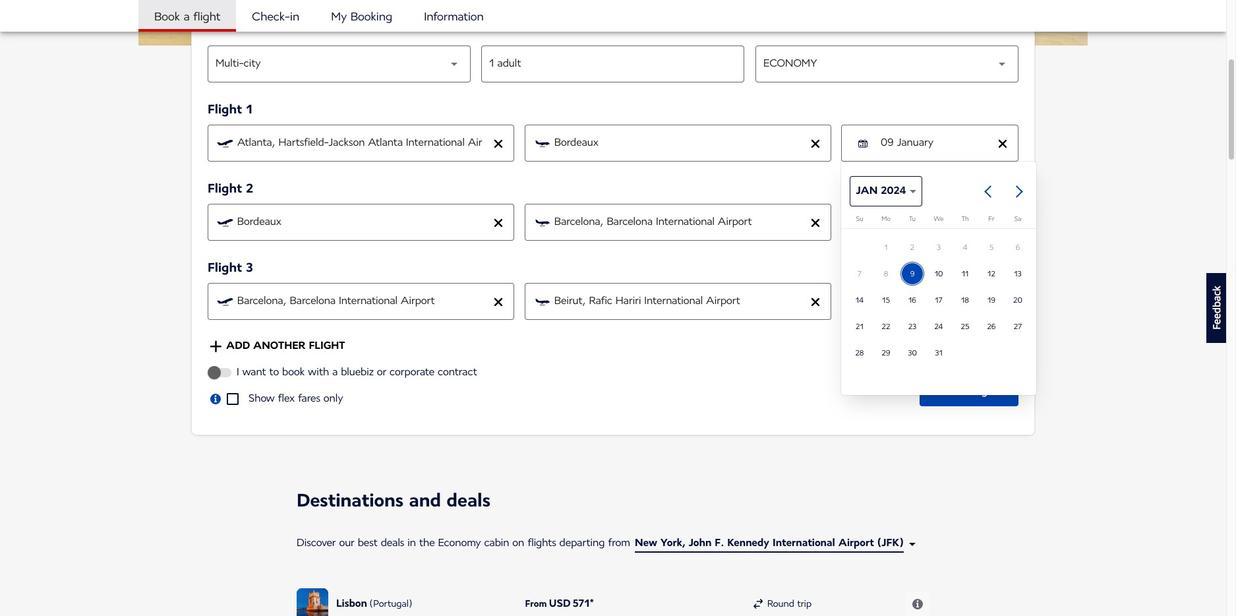 Task type: vqa. For each thing, say whether or not it's contained in the screenshot.
'9' button
yes



Task type: locate. For each thing, give the bounding box(es) containing it.
3 departure date field from the top
[[881, 294, 993, 309]]

9
[[911, 269, 915, 278]]

deals
[[447, 491, 491, 512], [381, 537, 405, 549]]

sa
[[1015, 216, 1022, 223]]

no color image right 12 button
[[1007, 264, 1016, 273]]

2 departure date field from the top
[[881, 214, 993, 230]]

my booking link
[[315, 0, 408, 32]]

jan
[[856, 185, 878, 197]]

1 vertical spatial clear selected destination image
[[811, 297, 820, 307]]

1 clear selected destination image from the top
[[811, 218, 820, 228]]

30 button
[[900, 340, 926, 366]]

1 cell
[[873, 234, 900, 261]]

check-
[[252, 11, 290, 24]]

16
[[909, 296, 917, 304]]

2 row from the top
[[847, 261, 1032, 287]]

28
[[856, 349, 864, 357]]

from
[[608, 537, 631, 549]]

discover
[[297, 537, 336, 549]]

2 vertical spatial flight
[[208, 261, 242, 276]]

1 row from the top
[[847, 234, 1032, 261]]

check-in
[[252, 11, 300, 24]]

1
[[246, 102, 253, 117], [885, 243, 888, 252]]

departure date field up 24 button
[[881, 294, 993, 309]]

6 button
[[1005, 234, 1032, 261]]

0 vertical spatial no color image
[[1007, 264, 1016, 273]]

30
[[908, 349, 917, 357]]

0 vertical spatial flight
[[208, 102, 242, 117]]

in
[[290, 11, 300, 24], [408, 537, 416, 549]]

1 vertical spatial clear selected origin image
[[494, 218, 503, 228]]

0 horizontal spatial 2
[[246, 181, 253, 197]]

21
[[856, 322, 864, 331]]

clear selected origin image
[[494, 139, 503, 148], [494, 218, 503, 228], [494, 297, 503, 307]]

0 vertical spatial clear selected destination image
[[811, 218, 820, 228]]

18
[[962, 296, 970, 304]]

1 vertical spatial 2
[[911, 243, 915, 252]]

1 horizontal spatial in
[[408, 537, 416, 549]]

lisbon (portugal)
[[336, 597, 413, 610]]

show flex fares only
[[249, 393, 343, 405]]

view fare conditions for this deal to lisbon, portugal. image
[[913, 599, 923, 609]]

12
[[988, 269, 996, 278]]

1 vertical spatial deals
[[381, 537, 405, 549]]

a
[[184, 11, 190, 24], [332, 366, 338, 379]]

departure date field up 3 cell at the top
[[881, 214, 993, 230]]

2 vertical spatial departure date field
[[881, 294, 993, 309]]

clear selected destination image
[[811, 218, 820, 228], [811, 297, 820, 307]]

grid containing 1
[[847, 216, 1032, 366]]

17
[[935, 296, 943, 304]]

14
[[856, 296, 864, 304]]

2 vertical spatial clear selected origin image
[[494, 297, 503, 307]]

we
[[934, 216, 944, 223]]

want
[[242, 366, 266, 379]]

Passengers field
[[490, 56, 737, 72]]

3 row from the top
[[847, 287, 1032, 313]]

0 horizontal spatial in
[[290, 11, 300, 24]]

su
[[857, 216, 864, 223]]

5
[[990, 243, 994, 252]]

0 vertical spatial a
[[184, 11, 190, 24]]

1 vertical spatial departure date field
[[881, 214, 993, 230]]

grid
[[847, 216, 1032, 366]]

check-in link
[[236, 0, 315, 32]]

2 inside button
[[911, 243, 915, 252]]

0 horizontal spatial deals
[[381, 537, 405, 549]]

0 horizontal spatial 1
[[246, 102, 253, 117]]

my
[[331, 11, 347, 24]]

1 vertical spatial 1
[[885, 243, 888, 252]]

tab list
[[191, 7, 1036, 30]]

31 button
[[926, 340, 953, 366]]

1 horizontal spatial 3
[[937, 243, 941, 252]]

5 cell
[[979, 234, 1005, 261]]

deals up discover our best deals in the economy cabin on flights departing from
[[447, 491, 491, 512]]

the
[[419, 537, 435, 549]]

3 clear selected origin image from the top
[[494, 297, 503, 307]]

clear selected destination image left '14'
[[811, 297, 820, 307]]

0 vertical spatial 3
[[937, 243, 941, 252]]

1 clear selected origin image from the top
[[494, 139, 503, 148]]

(portugal)
[[370, 599, 413, 609]]

1 departure date field from the top
[[881, 135, 993, 151]]

row
[[847, 234, 1032, 261], [847, 261, 1032, 287], [847, 287, 1032, 313], [847, 313, 1032, 340], [847, 340, 1032, 366]]

3
[[937, 243, 941, 252], [246, 261, 253, 276]]

row containing 21
[[847, 313, 1032, 340]]

in left my
[[290, 11, 300, 24]]

flight 1
[[208, 102, 253, 117]]

clear selected destination image for 3
[[811, 297, 820, 307]]

no color image
[[1007, 264, 1016, 273], [210, 340, 222, 353]]

departure date field for flight 3
[[881, 294, 993, 309]]

add another flight button
[[208, 338, 345, 354]]

a inside search field
[[332, 366, 338, 379]]

from
[[525, 599, 547, 609]]

0 vertical spatial deals
[[447, 491, 491, 512]]

7
[[858, 269, 862, 278]]

2 clear selected destination image from the top
[[811, 297, 820, 307]]

1 vertical spatial no color image
[[210, 340, 222, 353]]

flight for flight 3
[[208, 261, 242, 276]]

1 vertical spatial flight
[[208, 181, 242, 197]]

departure date field up 2024
[[881, 135, 993, 151]]

flights
[[528, 537, 557, 549]]

to
[[269, 366, 279, 379]]

0 horizontal spatial no color image
[[210, 340, 222, 353]]

10
[[935, 269, 944, 278]]

1 horizontal spatial 1
[[885, 243, 888, 252]]

0 horizontal spatial 3
[[246, 261, 253, 276]]

3 flight from the top
[[208, 261, 242, 276]]

26 button
[[979, 313, 1005, 340]]

information
[[424, 11, 484, 24]]

no color image
[[754, 599, 764, 609]]

no color image inside add another flight button
[[210, 340, 222, 353]]

10 button
[[926, 261, 953, 287]]

add another flight
[[226, 340, 345, 352]]

a right book
[[184, 11, 190, 24]]

None search field
[[208, 46, 1019, 423]]

departing
[[560, 537, 605, 549]]

0 vertical spatial departure date field
[[881, 135, 993, 151]]

20
[[1014, 296, 1023, 304]]

0 vertical spatial clear selected origin image
[[494, 139, 503, 148]]

6
[[1016, 243, 1021, 252]]

11 button
[[953, 261, 979, 287]]

1 vertical spatial a
[[332, 366, 338, 379]]

0 horizontal spatial a
[[184, 11, 190, 24]]

1 horizontal spatial a
[[332, 366, 338, 379]]

2024
[[881, 185, 907, 197]]

2
[[246, 181, 253, 197], [911, 243, 915, 252]]

row containing 7
[[847, 261, 1032, 287]]

1 horizontal spatial deals
[[447, 491, 491, 512]]

2 cell
[[900, 234, 926, 261]]

clear selected origin image for flight 3
[[494, 297, 503, 307]]

destinations and deals
[[297, 491, 491, 512]]

flight 2
[[208, 181, 253, 197]]

destinations
[[297, 491, 404, 512]]

clear selected destination image left su
[[811, 218, 820, 228]]

2 clear selected origin image from the top
[[494, 218, 503, 228]]

1 vertical spatial 3
[[246, 261, 253, 276]]

booking
[[351, 11, 393, 24]]

navigation
[[139, 0, 1088, 32]]

cabin
[[484, 537, 510, 549]]

1 horizontal spatial 2
[[911, 243, 915, 252]]

1 flight from the top
[[208, 102, 242, 117]]

a right with
[[332, 366, 338, 379]]

0 vertical spatial in
[[290, 11, 300, 24]]

Departure date field
[[881, 135, 993, 151], [881, 214, 993, 230], [881, 294, 993, 309]]

5 row from the top
[[847, 340, 1032, 366]]

flight
[[208, 102, 242, 117], [208, 181, 242, 197], [208, 261, 242, 276]]

mo
[[882, 216, 891, 223]]

deals right best
[[381, 537, 405, 549]]

no color image left add
[[210, 340, 222, 353]]

3 cell
[[926, 234, 953, 261]]

2 flight from the top
[[208, 181, 242, 197]]

none search field containing flight 1
[[208, 46, 1019, 423]]

row containing 1
[[847, 234, 1032, 261]]

in left 'the'
[[408, 537, 416, 549]]

9 button
[[900, 261, 926, 287]]

0 vertical spatial 2
[[246, 181, 253, 197]]

15 button
[[873, 287, 900, 313]]

4 row from the top
[[847, 313, 1032, 340]]

5 button
[[979, 234, 1005, 261]]



Task type: describe. For each thing, give the bounding box(es) containing it.
information link
[[408, 0, 500, 32]]

flight for flight 2
[[208, 181, 242, 197]]

clear selected origin image for flight 2
[[494, 218, 503, 228]]

28 button
[[847, 340, 873, 366]]

and
[[409, 491, 441, 512]]

book
[[282, 366, 305, 379]]

13
[[1015, 269, 1022, 278]]

trip
[[798, 599, 812, 609]]

departure date field for flight 2
[[881, 214, 993, 230]]

24
[[935, 322, 944, 331]]

6 cell
[[1005, 234, 1032, 261]]

bluebiz
[[341, 366, 374, 379]]

7 cell
[[847, 261, 873, 287]]

usd 571*
[[549, 597, 594, 610]]

flight for flight 1
[[208, 102, 242, 117]]

my booking
[[331, 11, 393, 24]]

best
[[358, 537, 378, 549]]

row containing 14
[[847, 287, 1032, 313]]

29 button
[[873, 340, 900, 366]]

or
[[377, 366, 387, 379]]

18 button
[[953, 287, 979, 313]]

i
[[237, 366, 239, 379]]

contract
[[438, 366, 477, 379]]

7 button
[[847, 261, 873, 287]]

25 button
[[953, 313, 979, 340]]

departure date field for flight 1
[[881, 135, 993, 151]]

16 button
[[900, 287, 926, 313]]

22 button
[[873, 313, 900, 340]]

fr
[[989, 216, 995, 223]]

12 button
[[979, 261, 1005, 287]]

clear selected origin image for flight 1
[[494, 139, 503, 148]]

from usd 571*
[[525, 597, 594, 610]]

8 button
[[873, 261, 900, 287]]

23 button
[[900, 313, 926, 340]]

29
[[882, 349, 891, 357]]

row containing 28
[[847, 340, 1032, 366]]

with
[[308, 366, 329, 379]]

19 button
[[979, 287, 1005, 313]]

book a flight link
[[139, 0, 236, 32]]

2 inside search field
[[246, 181, 253, 197]]

31
[[936, 349, 943, 357]]

navigation containing book a flight
[[139, 0, 1088, 32]]

24 button
[[926, 313, 953, 340]]

i want to book with a bluebiz or corporate contract
[[237, 366, 477, 379]]

15
[[883, 296, 890, 304]]

27
[[1014, 322, 1023, 331]]

20 button
[[1005, 287, 1032, 313]]

17 button
[[926, 287, 953, 313]]

2 button
[[900, 234, 926, 261]]

tu
[[910, 216, 916, 223]]

8 cell
[[873, 261, 900, 287]]

on
[[513, 537, 525, 549]]

round
[[768, 599, 795, 609]]

clear selected destination image
[[811, 139, 820, 148]]

13 button
[[1005, 261, 1032, 287]]

19
[[988, 296, 996, 304]]

show
[[249, 393, 275, 405]]

1 inside button
[[885, 243, 888, 252]]

0 vertical spatial 1
[[246, 102, 253, 117]]

book
[[154, 11, 180, 24]]

flex
[[278, 393, 295, 405]]

3 inside search field
[[246, 261, 253, 276]]

1 vertical spatial in
[[408, 537, 416, 549]]

3 inside button
[[937, 243, 941, 252]]

clear dates image
[[999, 297, 1008, 307]]

4 cell
[[953, 234, 979, 261]]

round trip
[[768, 599, 812, 609]]

3 button
[[926, 234, 953, 261]]

our
[[339, 537, 355, 549]]

8
[[884, 269, 889, 278]]

jan 2024 button
[[850, 175, 923, 207]]

jan 2024
[[856, 185, 907, 197]]

22
[[882, 322, 891, 331]]

25
[[961, 322, 970, 331]]

book a flight
[[154, 11, 221, 24]]

27 button
[[1005, 313, 1032, 340]]

1 button
[[873, 234, 900, 261]]

1 horizontal spatial no color image
[[1007, 264, 1016, 273]]

discover our best deals in the economy cabin on flights departing from
[[297, 537, 631, 549]]

4 button
[[953, 234, 979, 261]]

lisbon
[[336, 597, 367, 610]]

clear dates image
[[999, 139, 1008, 148]]

another
[[253, 340, 306, 352]]

fares
[[298, 393, 321, 405]]

flight
[[309, 340, 345, 352]]

clear selected destination image for 2
[[811, 218, 820, 228]]

26
[[988, 322, 996, 331]]

only
[[324, 393, 343, 405]]

economy
[[438, 537, 481, 549]]



